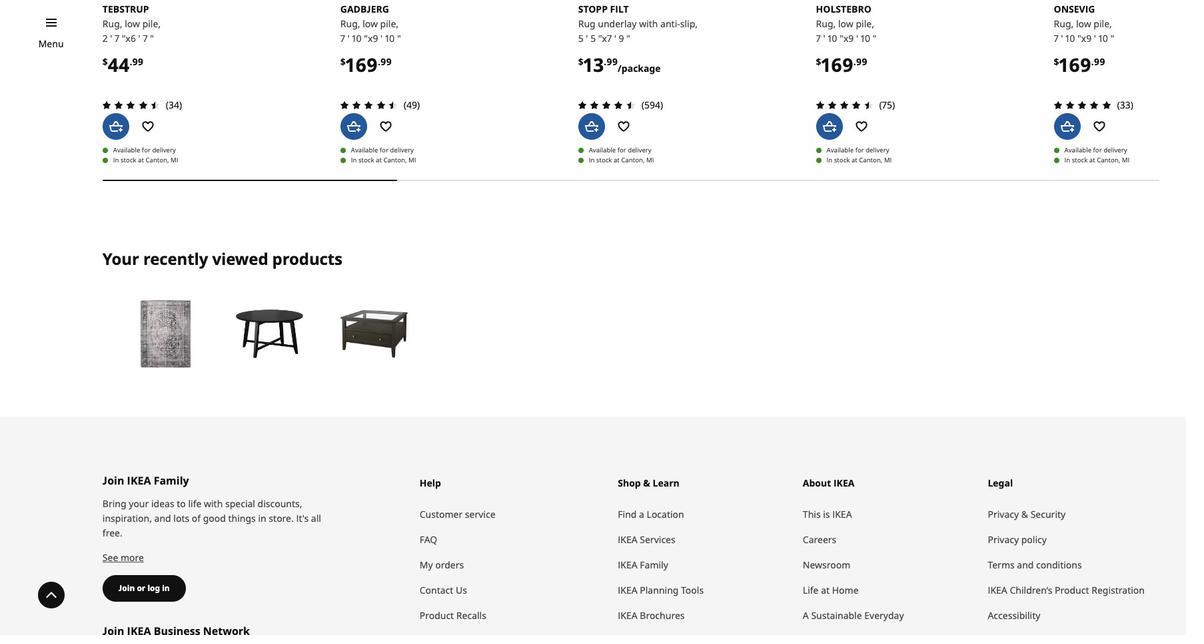 Task type: vqa. For each thing, say whether or not it's contained in the screenshot.
fifth stock
yes



Task type: describe. For each thing, give the bounding box(es) containing it.
low for onsevig
[[1076, 17, 1091, 30]]

privacy & security
[[988, 509, 1066, 521]]

for for (75)
[[855, 146, 864, 155]]

lots
[[173, 513, 189, 525]]

life
[[803, 584, 819, 597]]

review: 4.5 out of 5 stars. total reviews: 594 image
[[574, 97, 639, 113]]

available for delivery for (594)
[[589, 146, 651, 155]]

rug, for tebstrup
[[103, 17, 122, 30]]

delivery for (594)
[[628, 146, 651, 155]]

(34)
[[166, 99, 182, 111]]

$ 169 . 99 for onsevig rug, low pile, 7 ' 10 "x9 ' 10 "
[[1054, 52, 1105, 77]]

1 ' from the left
[[110, 32, 112, 45]]

169 for holstebro rug, low pile, 7 ' 10 "x9 ' 10 "
[[821, 52, 853, 77]]

this
[[803, 509, 821, 521]]

$ for onsevig rug, low pile, 7 ' 10 "x9 ' 10 "
[[1054, 55, 1059, 68]]

canton, for (594)
[[621, 156, 645, 165]]

in for (49)
[[351, 156, 357, 165]]

ideas
[[151, 498, 174, 511]]

5 ' from the left
[[586, 32, 588, 45]]

available for (34)
[[113, 146, 140, 155]]

my orders
[[420, 559, 464, 572]]

tebstrup rug, low pile, 2 ' 7 "x6 ' 7 "
[[103, 3, 161, 45]]

a
[[639, 509, 644, 521]]

2 7 from the left
[[143, 32, 148, 45]]

$ for gadbjerg rug, low pile, 7 ' 10 "x9 ' 10 "
[[340, 55, 346, 68]]

see more link
[[103, 552, 144, 564]]

tebstrup
[[103, 3, 149, 15]]

available for delivery for (49)
[[351, 146, 414, 155]]

1 vertical spatial family
[[640, 559, 668, 572]]

ikea right is
[[832, 509, 852, 521]]

rug, for gadbjerg
[[340, 17, 360, 30]]

see
[[103, 552, 118, 564]]

in inside button
[[162, 583, 170, 594]]

customer service link
[[420, 503, 605, 528]]

$ 44 . 99
[[103, 52, 143, 77]]

(594)
[[641, 99, 663, 111]]

customer
[[420, 509, 463, 521]]

service
[[465, 509, 495, 521]]

delivery for (34)
[[152, 146, 176, 155]]

in stock at canton, mi for (33)
[[1064, 156, 1130, 165]]

44
[[108, 52, 130, 77]]

join or log in
[[119, 583, 170, 594]]

8 ' from the left
[[856, 32, 858, 45]]

. for onsevig rug, low pile, 7 ' 10 "x9 ' 10 "
[[1091, 55, 1094, 68]]

tebstrup rug, low pile, multicolor, 7 ' 10 "x9 ' 10 " image
[[130, 299, 200, 369]]

children's
[[1010, 584, 1052, 597]]

it's
[[296, 513, 309, 525]]

7 for onsevig rug, low pile, 7 ' 10 "x9 ' 10 "
[[1054, 32, 1059, 45]]

stopp
[[578, 3, 608, 15]]

pile, for onsevig
[[1094, 17, 1112, 30]]

for for (34)
[[142, 146, 151, 155]]

privacy & security link
[[988, 503, 1159, 528]]

ikea brochures link
[[618, 604, 790, 629]]

life
[[188, 498, 201, 511]]

ikea for ikea planning tools
[[618, 584, 637, 597]]

9 ' from the left
[[1061, 32, 1063, 45]]

tools
[[681, 584, 704, 597]]

conditions
[[1036, 559, 1082, 572]]

careers
[[803, 534, 836, 547]]

join for join ikea family
[[103, 474, 124, 489]]

a
[[803, 610, 809, 622]]

this is ikea link
[[803, 503, 974, 528]]

mi for (594)
[[646, 156, 654, 165]]

good
[[203, 513, 226, 525]]

privacy for privacy & security
[[988, 509, 1019, 521]]

and inside bring your ideas to life with special discounts, inspiration, and lots of good things in store. it's all free.
[[154, 513, 171, 525]]

9
[[619, 32, 624, 45]]

home
[[832, 584, 859, 597]]

1 5 from the left
[[578, 32, 584, 45]]

in for (594)
[[589, 156, 595, 165]]

3 10 from the left
[[828, 32, 837, 45]]

inspiration,
[[103, 513, 152, 525]]

pile, for tebstrup
[[142, 17, 161, 30]]

recently
[[143, 248, 208, 270]]

. inside $ 13 . 99 /package
[[604, 55, 607, 68]]

review: 4.7 out of 5 stars. total reviews: 34 image
[[99, 97, 163, 113]]

(33)
[[1117, 99, 1133, 111]]

at right the life
[[821, 584, 830, 597]]

for for (594)
[[617, 146, 626, 155]]

gadbjerg rug, low pile, 7 ' 10 "x9 ' 10 "
[[340, 3, 401, 45]]

in for (34)
[[113, 156, 119, 165]]

" for holstebro rug, low pile, 7 ' 10 "x9 ' 10 "
[[873, 32, 877, 45]]

review: 4.8 out of 5 stars. total reviews: 33 image
[[1050, 97, 1114, 113]]

kragsta coffee table, black, 35 3/8 " image
[[235, 299, 305, 369]]

"x7
[[598, 32, 612, 45]]

product recalls link
[[420, 604, 605, 629]]

available for (49)
[[351, 146, 378, 155]]

discounts,
[[258, 498, 302, 511]]

7 for holstebro rug, low pile, 7 ' 10 "x9 ' 10 "
[[816, 32, 821, 45]]

contact us
[[420, 584, 467, 597]]

us
[[456, 584, 467, 597]]

ikea services link
[[618, 528, 790, 553]]

contact
[[420, 584, 453, 597]]

stock for (75)
[[834, 156, 850, 165]]

customer service
[[420, 509, 495, 521]]

recalls
[[456, 610, 486, 622]]

169 for onsevig rug, low pile, 7 ' 10 "x9 ' 10 "
[[1059, 52, 1091, 77]]

ikea for ikea services
[[618, 534, 637, 547]]

accessibility
[[988, 610, 1040, 622]]

registration
[[1092, 584, 1145, 597]]

stock for (34)
[[121, 156, 136, 165]]

a sustainable everyday
[[803, 610, 904, 622]]

newsroom link
[[803, 553, 974, 578]]

product recalls
[[420, 610, 486, 622]]

4 10 from the left
[[861, 32, 870, 45]]

. for tebstrup rug, low pile, 2 ' 7 "x6 ' 7 "
[[130, 55, 132, 68]]

more
[[121, 552, 144, 564]]

free.
[[103, 527, 122, 540]]

"x6
[[122, 32, 136, 45]]

. for gadbjerg rug, low pile, 7 ' 10 "x9 ' 10 "
[[378, 55, 380, 68]]

available for delivery for (75)
[[827, 146, 889, 155]]

stock for (594)
[[596, 156, 612, 165]]

ikea services
[[618, 534, 675, 547]]

bring
[[103, 498, 126, 511]]

13
[[584, 52, 604, 77]]

sustainable
[[811, 610, 862, 622]]

2 5 from the left
[[590, 32, 596, 45]]

privacy policy
[[988, 534, 1047, 547]]

at for (33)
[[1089, 156, 1095, 165]]

ikea up your at bottom
[[127, 474, 151, 489]]

idanäs coffee table, dark brown stained, 31 1/2x31 1/2 " image
[[339, 299, 409, 369]]

1 vertical spatial and
[[1017, 559, 1034, 572]]

6 10 from the left
[[1099, 32, 1108, 45]]

review: 4.7 out of 5 stars. total reviews: 75 image
[[812, 97, 877, 113]]

. for holstebro rug, low pile, 7 ' 10 "x9 ' 10 "
[[853, 55, 856, 68]]

with inside bring your ideas to life with special discounts, inspiration, and lots of good things in store. it's all free.
[[204, 498, 223, 511]]

$ for holstebro rug, low pile, 7 ' 10 "x9 ' 10 "
[[816, 55, 821, 68]]

available for (33)
[[1064, 146, 1092, 155]]

delivery for (75)
[[866, 146, 889, 155]]

$ inside $ 13 . 99 /package
[[578, 55, 584, 68]]

1 vertical spatial product
[[420, 610, 454, 622]]

rug, for onsevig
[[1054, 17, 1074, 30]]

1 horizontal spatial product
[[1055, 584, 1089, 597]]

ikea children's product registration link
[[988, 578, 1159, 604]]

mi for (34)
[[171, 156, 178, 165]]

delivery for (49)
[[390, 146, 414, 155]]

in inside bring your ideas to life with special discounts, inspiration, and lots of good things in store. it's all free.
[[258, 513, 266, 525]]

newsroom
[[803, 559, 850, 572]]

"x9 for gadbjerg
[[364, 32, 378, 45]]



Task type: locate. For each thing, give the bounding box(es) containing it.
brochures
[[640, 610, 685, 622]]

5 stock from the left
[[1072, 156, 1088, 165]]

2 stock from the left
[[358, 156, 374, 165]]

anti-
[[660, 17, 680, 30]]

ikea planning tools
[[618, 584, 704, 597]]

"x9 for holstebro
[[840, 32, 854, 45]]

1 "x9 from the left
[[364, 32, 378, 45]]

4 ' from the left
[[381, 32, 383, 45]]

3 $ from the left
[[578, 55, 584, 68]]

everyday
[[864, 610, 904, 622]]

1 stock from the left
[[121, 156, 136, 165]]

at down review: 4.7 out of 5 stars. total reviews: 34 image
[[138, 156, 144, 165]]

for
[[142, 146, 151, 155], [380, 146, 388, 155], [617, 146, 626, 155], [855, 146, 864, 155], [1093, 146, 1102, 155]]

3 in from the left
[[589, 156, 595, 165]]

rug
[[578, 17, 595, 30]]

low
[[125, 17, 140, 30], [363, 17, 378, 30], [838, 17, 853, 30], [1076, 17, 1091, 30]]

$ down 2
[[103, 55, 108, 68]]

for for (33)
[[1093, 146, 1102, 155]]

life at home link
[[803, 578, 974, 604]]

faq link
[[420, 528, 605, 553]]

1 in from the left
[[113, 156, 119, 165]]

rug, up 2
[[103, 17, 122, 30]]

. down onsevig rug, low pile, 7 ' 10 "x9 ' 10 "
[[1091, 55, 1094, 68]]

canton, for (34)
[[146, 156, 169, 165]]

0 vertical spatial product
[[1055, 584, 1089, 597]]

family up 'ideas'
[[154, 474, 189, 489]]

canton, for (75)
[[859, 156, 882, 165]]

in stock at canton, mi for (75)
[[827, 156, 892, 165]]

0 horizontal spatial and
[[154, 513, 171, 525]]

1 vertical spatial privacy
[[988, 534, 1019, 547]]

ikea down find on the bottom right of the page
[[618, 534, 637, 547]]

2 horizontal spatial 169
[[1059, 52, 1091, 77]]

. down 'holstebro rug, low pile, 7 ' 10 "x9 ' 10 "'
[[853, 55, 856, 68]]

3 99 from the left
[[607, 55, 618, 68]]

" inside gadbjerg rug, low pile, 7 ' 10 "x9 ' 10 "
[[397, 32, 401, 45]]

2 in from the left
[[351, 156, 357, 165]]

for down "review: 4.8 out of 5 stars. total reviews: 33" image
[[1093, 146, 1102, 155]]

canton, for (33)
[[1097, 156, 1120, 165]]

3 stock from the left
[[596, 156, 612, 165]]

1 available for delivery from the left
[[113, 146, 176, 155]]

onsevig rug, low pile, 7 ' 10 "x9 ' 10 "
[[1054, 3, 1114, 45]]

0 horizontal spatial 5
[[578, 32, 584, 45]]

available for delivery for (34)
[[113, 146, 176, 155]]

1 rug, from the left
[[103, 17, 122, 30]]

/package
[[618, 62, 661, 75]]

1 $ from the left
[[103, 55, 108, 68]]

99
[[132, 55, 143, 68], [380, 55, 392, 68], [607, 55, 618, 68], [856, 55, 867, 68], [1094, 55, 1105, 68]]

underlay
[[598, 17, 637, 30]]

5 canton, from the left
[[1097, 156, 1120, 165]]

stock down review: 4.6 out of 5 stars. total reviews: 49 image
[[358, 156, 374, 165]]

$ down 'holstebro rug, low pile, 7 ' 10 "x9 ' 10 "'
[[816, 55, 821, 68]]

mi down (75)
[[884, 156, 892, 165]]

ikea for ikea brochures
[[618, 610, 637, 622]]

ikea down terms
[[988, 584, 1007, 597]]

at for (594)
[[614, 156, 620, 165]]

stock for (33)
[[1072, 156, 1088, 165]]

available for delivery down review: 4.6 out of 5 stars. total reviews: 49 image
[[351, 146, 414, 155]]

.
[[130, 55, 132, 68], [378, 55, 380, 68], [604, 55, 607, 68], [853, 55, 856, 68], [1091, 55, 1094, 68]]

" inside tebstrup rug, low pile, 2 ' 7 "x6 ' 7 "
[[150, 32, 154, 45]]

pile, down gadbjerg
[[380, 17, 399, 30]]

family down services at the bottom of page
[[640, 559, 668, 572]]

pile, inside onsevig rug, low pile, 7 ' 10 "x9 ' 10 "
[[1094, 17, 1112, 30]]

. down "x6
[[130, 55, 132, 68]]

low inside gadbjerg rug, low pile, 7 ' 10 "x9 ' 10 "
[[363, 17, 378, 30]]

4 rug, from the left
[[1054, 17, 1074, 30]]

available down review: 4.7 out of 5 stars. total reviews: 34 image
[[113, 146, 140, 155]]

. inside $ 44 . 99
[[130, 55, 132, 68]]

1 $ 169 . 99 from the left
[[340, 52, 392, 77]]

0 vertical spatial in
[[258, 513, 266, 525]]

holstebro
[[816, 3, 871, 15]]

4 available for delivery from the left
[[827, 146, 889, 155]]

1 canton, from the left
[[146, 156, 169, 165]]

" for tebstrup rug, low pile, 2 ' 7 "x6 ' 7 "
[[150, 32, 154, 45]]

0 vertical spatial with
[[639, 17, 658, 30]]

log
[[148, 583, 160, 594]]

special
[[225, 498, 255, 511]]

low down gadbjerg
[[363, 17, 378, 30]]

find
[[618, 509, 637, 521]]

1 horizontal spatial family
[[640, 559, 668, 572]]

in down "review: 4.8 out of 5 stars. total reviews: 33" image
[[1064, 156, 1070, 165]]

with inside stopp filt rug underlay with anti-slip, 5 ' 5 "x7 ' 9 "
[[639, 17, 658, 30]]

join up bring
[[103, 474, 124, 489]]

2 rug, from the left
[[340, 17, 360, 30]]

mi down (33)
[[1122, 156, 1130, 165]]

2 " from the left
[[397, 32, 401, 45]]

in stock at canton, mi down review: 4.7 out of 5 stars. total reviews: 75 image at the top of page
[[827, 156, 892, 165]]

canton, down (594)
[[621, 156, 645, 165]]

7 right "x6
[[143, 32, 148, 45]]

$ down rug
[[578, 55, 584, 68]]

10 ' from the left
[[1094, 32, 1096, 45]]

available down review: 4.5 out of 5 stars. total reviews: 594 image
[[589, 146, 616, 155]]

available for (594)
[[589, 146, 616, 155]]

at down "review: 4.8 out of 5 stars. total reviews: 33" image
[[1089, 156, 1095, 165]]

mi for (49)
[[408, 156, 416, 165]]

rug, inside tebstrup rug, low pile, 2 ' 7 "x6 ' 7 "
[[103, 17, 122, 30]]

1 horizontal spatial $ 169 . 99
[[816, 52, 867, 77]]

delivery down (75)
[[866, 146, 889, 155]]

stock
[[121, 156, 136, 165], [358, 156, 374, 165], [596, 156, 612, 165], [834, 156, 850, 165], [1072, 156, 1088, 165]]

1 delivery from the left
[[152, 146, 176, 155]]

3 for from the left
[[617, 146, 626, 155]]

4 canton, from the left
[[859, 156, 882, 165]]

3 ' from the left
[[348, 32, 350, 45]]

in down review: 4.6 out of 5 stars. total reviews: 49 image
[[351, 156, 357, 165]]

2 horizontal spatial $ 169 . 99
[[1054, 52, 1105, 77]]

at down review: 4.5 out of 5 stars. total reviews: 594 image
[[614, 156, 620, 165]]

for down review: 4.5 out of 5 stars. total reviews: 594 image
[[617, 146, 626, 155]]

169 for gadbjerg rug, low pile, 7 ' 10 "x9 ' 10 "
[[346, 52, 378, 77]]

169 up review: 4.7 out of 5 stars. total reviews: 75 image at the top of page
[[821, 52, 853, 77]]

3 available for delivery from the left
[[589, 146, 651, 155]]

7 ' from the left
[[823, 32, 825, 45]]

in stock at canton, mi for (594)
[[589, 156, 654, 165]]

3 available from the left
[[589, 146, 616, 155]]

3 "x9 from the left
[[1078, 32, 1092, 45]]

privacy for privacy policy
[[988, 534, 1019, 547]]

3 mi from the left
[[646, 156, 654, 165]]

. down "x7
[[604, 55, 607, 68]]

2 ' from the left
[[138, 32, 140, 45]]

available down review: 4.6 out of 5 stars. total reviews: 49 image
[[351, 146, 378, 155]]

3 rug, from the left
[[816, 17, 836, 30]]

with
[[639, 17, 658, 30], [204, 498, 223, 511]]

gadbjerg
[[340, 3, 389, 15]]

5 available from the left
[[1064, 146, 1092, 155]]

$ down gadbjerg rug, low pile, 7 ' 10 "x9 ' 10 "
[[340, 55, 346, 68]]

4 mi from the left
[[884, 156, 892, 165]]

rug, inside gadbjerg rug, low pile, 7 ' 10 "x9 ' 10 "
[[340, 17, 360, 30]]

slip,
[[680, 17, 698, 30]]

169 up review: 4.6 out of 5 stars. total reviews: 49 image
[[346, 52, 378, 77]]

1 low from the left
[[125, 17, 140, 30]]

2 $ from the left
[[340, 55, 346, 68]]

0 horizontal spatial with
[[204, 498, 223, 511]]

3 low from the left
[[838, 17, 853, 30]]

menu button
[[38, 37, 64, 51]]

at for (49)
[[376, 156, 382, 165]]

policy
[[1021, 534, 1047, 547]]

privacy up terms
[[988, 534, 1019, 547]]

" for onsevig rug, low pile, 7 ' 10 "x9 ' 10 "
[[1111, 32, 1114, 45]]

0 horizontal spatial product
[[420, 610, 454, 622]]

low down the onsevig
[[1076, 17, 1091, 30]]

2 10 from the left
[[385, 32, 395, 45]]

0 horizontal spatial 169
[[346, 52, 378, 77]]

ikea family link
[[618, 553, 790, 578]]

2 horizontal spatial "x9
[[1078, 32, 1092, 45]]

" inside stopp filt rug underlay with anti-slip, 5 ' 5 "x7 ' 9 "
[[626, 32, 630, 45]]

mi for (75)
[[884, 156, 892, 165]]

onsevig
[[1054, 3, 1095, 15]]

all
[[311, 513, 321, 525]]

product down terms and conditions link
[[1055, 584, 1089, 597]]

low inside tebstrup rug, low pile, 2 ' 7 "x6 ' 7 "
[[125, 17, 140, 30]]

1 vertical spatial join
[[119, 583, 135, 594]]

99 inside $ 13 . 99 /package
[[607, 55, 618, 68]]

my
[[420, 559, 433, 572]]

7 inside onsevig rug, low pile, 7 ' 10 "x9 ' 10 "
[[1054, 32, 1059, 45]]

2 $ 169 . 99 from the left
[[816, 52, 867, 77]]

$ 169 . 99 for holstebro rug, low pile, 7 ' 10 "x9 ' 10 "
[[816, 52, 867, 77]]

stock down review: 4.7 out of 5 stars. total reviews: 34 image
[[121, 156, 136, 165]]

of
[[192, 513, 201, 525]]

ikea for ikea children's product registration
[[988, 584, 1007, 597]]

at down review: 4.6 out of 5 stars. total reviews: 49 image
[[376, 156, 382, 165]]

&
[[1021, 509, 1028, 521]]

pile, down holstebro
[[856, 17, 874, 30]]

stock down "review: 4.8 out of 5 stars. total reviews: 33" image
[[1072, 156, 1088, 165]]

stock for (49)
[[358, 156, 374, 165]]

7 inside gadbjerg rug, low pile, 7 ' 10 "x9 ' 10 "
[[340, 32, 345, 45]]

1 7 from the left
[[115, 32, 119, 45]]

2 privacy from the top
[[988, 534, 1019, 547]]

1 . from the left
[[130, 55, 132, 68]]

canton, down (33)
[[1097, 156, 1120, 165]]

your
[[129, 498, 149, 511]]

4 " from the left
[[873, 32, 877, 45]]

available for delivery down review: 4.7 out of 5 stars. total reviews: 34 image
[[113, 146, 176, 155]]

5 down rug
[[578, 32, 584, 45]]

1 99 from the left
[[132, 55, 143, 68]]

4 $ from the left
[[816, 55, 821, 68]]

pile,
[[142, 17, 161, 30], [380, 17, 399, 30], [856, 17, 874, 30], [1094, 17, 1112, 30]]

in stock at canton, mi for (49)
[[351, 156, 416, 165]]

delivery down (49)
[[390, 146, 414, 155]]

'
[[110, 32, 112, 45], [138, 32, 140, 45], [348, 32, 350, 45], [381, 32, 383, 45], [586, 32, 588, 45], [614, 32, 616, 45], [823, 32, 825, 45], [856, 32, 858, 45], [1061, 32, 1063, 45], [1094, 32, 1096, 45]]

2 mi from the left
[[408, 156, 416, 165]]

" inside 'holstebro rug, low pile, 7 ' 10 "x9 ' 10 "'
[[873, 32, 877, 45]]

5 . from the left
[[1091, 55, 1094, 68]]

available for (75)
[[827, 146, 854, 155]]

3 " from the left
[[626, 32, 630, 45]]

holstebro rug, low pile, 7 ' 10 "x9 ' 10 "
[[816, 3, 877, 45]]

things
[[228, 513, 256, 525]]

in stock at canton, mi
[[113, 156, 178, 165], [351, 156, 416, 165], [589, 156, 654, 165], [827, 156, 892, 165], [1064, 156, 1130, 165]]

4 . from the left
[[853, 55, 856, 68]]

7 left "x6
[[115, 32, 119, 45]]

"x9 inside gadbjerg rug, low pile, 7 ' 10 "x9 ' 10 "
[[364, 32, 378, 45]]

in stock at canton, mi down review: 4.7 out of 5 stars. total reviews: 34 image
[[113, 156, 178, 165]]

$ for tebstrup rug, low pile, 2 ' 7 "x6 ' 7 "
[[103, 55, 108, 68]]

0 vertical spatial family
[[154, 474, 189, 489]]

5 for from the left
[[1093, 146, 1102, 155]]

available for delivery down review: 4.7 out of 5 stars. total reviews: 75 image at the top of page
[[827, 146, 889, 155]]

orders
[[435, 559, 464, 572]]

menu
[[38, 37, 64, 50]]

5 10 from the left
[[1066, 32, 1075, 45]]

in right log
[[162, 583, 170, 594]]

rug, down holstebro
[[816, 17, 836, 30]]

5 7 from the left
[[1054, 32, 1059, 45]]

0 vertical spatial privacy
[[988, 509, 1019, 521]]

3 . from the left
[[604, 55, 607, 68]]

terms and conditions link
[[988, 553, 1159, 578]]

0 horizontal spatial "x9
[[364, 32, 378, 45]]

for down review: 4.7 out of 5 stars. total reviews: 75 image at the top of page
[[855, 146, 864, 155]]

products
[[272, 248, 342, 270]]

privacy policy link
[[988, 528, 1159, 553]]

bring your ideas to life with special discounts, inspiration, and lots of good things in store. it's all free.
[[103, 498, 321, 540]]

terms
[[988, 559, 1015, 572]]

in for (75)
[[827, 156, 832, 165]]

99 inside $ 44 . 99
[[132, 55, 143, 68]]

low for holstebro
[[838, 17, 853, 30]]

mi for (33)
[[1122, 156, 1130, 165]]

99 for tebstrup rug, low pile, 2 ' 7 "x6 ' 7 "
[[132, 55, 143, 68]]

canton, for (49)
[[383, 156, 407, 165]]

a sustainable everyday link
[[803, 604, 974, 629]]

stock down review: 4.7 out of 5 stars. total reviews: 75 image at the top of page
[[834, 156, 850, 165]]

99 for gadbjerg rug, low pile, 7 ' 10 "x9 ' 10 "
[[380, 55, 392, 68]]

in left store.
[[258, 513, 266, 525]]

169
[[346, 52, 378, 77], [821, 52, 853, 77], [1059, 52, 1091, 77]]

privacy left & on the right of page
[[988, 509, 1019, 521]]

in down review: 4.7 out of 5 stars. total reviews: 34 image
[[113, 156, 119, 165]]

0 vertical spatial join
[[103, 474, 124, 489]]

2
[[103, 32, 108, 45]]

pile, inside gadbjerg rug, low pile, 7 ' 10 "x9 ' 10 "
[[380, 17, 399, 30]]

at for (34)
[[138, 156, 144, 165]]

and
[[154, 513, 171, 525], [1017, 559, 1034, 572]]

with left anti- on the top right of the page
[[639, 17, 658, 30]]

mi down (34) on the top of page
[[171, 156, 178, 165]]

terms and conditions
[[988, 559, 1082, 572]]

"
[[150, 32, 154, 45], [397, 32, 401, 45], [626, 32, 630, 45], [873, 32, 877, 45], [1111, 32, 1114, 45]]

"x9 inside 'holstebro rug, low pile, 7 ' 10 "x9 ' 10 "'
[[840, 32, 854, 45]]

find a location
[[618, 509, 684, 521]]

in stock at canton, mi down review: 4.5 out of 5 stars. total reviews: 594 image
[[589, 156, 654, 165]]

1 horizontal spatial in
[[258, 513, 266, 525]]

5 mi from the left
[[1122, 156, 1130, 165]]

available for delivery for (33)
[[1064, 146, 1127, 155]]

2 . from the left
[[378, 55, 380, 68]]

$ inside $ 44 . 99
[[103, 55, 108, 68]]

delivery down (34) on the top of page
[[152, 146, 176, 155]]

life at home
[[803, 584, 859, 597]]

6 ' from the left
[[614, 32, 616, 45]]

(49)
[[404, 99, 420, 111]]

3 7 from the left
[[340, 32, 345, 45]]

your
[[103, 248, 139, 270]]

and down 'ideas'
[[154, 513, 171, 525]]

5
[[578, 32, 584, 45], [590, 32, 596, 45]]

mi down (49)
[[408, 156, 416, 165]]

product
[[1055, 584, 1089, 597], [420, 610, 454, 622]]

5 available for delivery from the left
[[1064, 146, 1127, 155]]

this is ikea
[[803, 509, 852, 521]]

see more
[[103, 552, 144, 564]]

$ down onsevig rug, low pile, 7 ' 10 "x9 ' 10 "
[[1054, 55, 1059, 68]]

2 169 from the left
[[821, 52, 853, 77]]

at down review: 4.7 out of 5 stars. total reviews: 75 image at the top of page
[[851, 156, 857, 165]]

2 canton, from the left
[[383, 156, 407, 165]]

1 10 from the left
[[352, 32, 362, 45]]

ikea planning tools link
[[618, 578, 790, 604]]

"x9 down gadbjerg
[[364, 32, 378, 45]]

ikea for ikea family
[[618, 559, 637, 572]]

99 for holstebro rug, low pile, 7 ' 10 "x9 ' 10 "
[[856, 55, 867, 68]]

rug, down the onsevig
[[1054, 17, 1074, 30]]

"x9 down holstebro
[[840, 32, 854, 45]]

join ikea family
[[103, 474, 189, 489]]

find a location link
[[618, 503, 790, 528]]

$ 13 . 99 /package
[[578, 52, 661, 77]]

2 pile, from the left
[[380, 17, 399, 30]]

in for (33)
[[1064, 156, 1070, 165]]

in
[[258, 513, 266, 525], [162, 583, 170, 594]]

4 delivery from the left
[[866, 146, 889, 155]]

and right terms
[[1017, 559, 1034, 572]]

delivery for (33)
[[1104, 146, 1127, 155]]

pile, down 'tebstrup'
[[142, 17, 161, 30]]

ikea down ikea family
[[618, 584, 637, 597]]

1 horizontal spatial with
[[639, 17, 658, 30]]

faq
[[420, 534, 437, 547]]

$ 169 . 99
[[340, 52, 392, 77], [816, 52, 867, 77], [1054, 52, 1105, 77]]

1 vertical spatial in
[[162, 583, 170, 594]]

1 in stock at canton, mi from the left
[[113, 156, 178, 165]]

0 vertical spatial and
[[154, 513, 171, 525]]

ikea family
[[618, 559, 668, 572]]

" inside onsevig rug, low pile, 7 ' 10 "x9 ' 10 "
[[1111, 32, 1114, 45]]

2 for from the left
[[380, 146, 388, 155]]

available for delivery down review: 4.5 out of 5 stars. total reviews: 594 image
[[589, 146, 651, 155]]

with up good
[[204, 498, 223, 511]]

1 for from the left
[[142, 146, 151, 155]]

available down review: 4.7 out of 5 stars. total reviews: 75 image at the top of page
[[827, 146, 854, 155]]

2 delivery from the left
[[390, 146, 414, 155]]

5 in from the left
[[1064, 156, 1070, 165]]

$ 169 . 99 up review: 4.7 out of 5 stars. total reviews: 75 image at the top of page
[[816, 52, 867, 77]]

$ 169 . 99 up review: 4.6 out of 5 stars. total reviews: 49 image
[[340, 52, 392, 77]]

2 available for delivery from the left
[[351, 146, 414, 155]]

0 horizontal spatial $ 169 . 99
[[340, 52, 392, 77]]

3 delivery from the left
[[628, 146, 651, 155]]

join or log in button
[[103, 576, 186, 602]]

join for join or log in
[[119, 583, 135, 594]]

in stock at canton, mi for (34)
[[113, 156, 178, 165]]

accessibility link
[[988, 604, 1159, 629]]

99 right 13
[[607, 55, 618, 68]]

1 available from the left
[[113, 146, 140, 155]]

2 low from the left
[[363, 17, 378, 30]]

4 available from the left
[[827, 146, 854, 155]]

1 privacy from the top
[[988, 509, 1019, 521]]

delivery down (594)
[[628, 146, 651, 155]]

4 low from the left
[[1076, 17, 1091, 30]]

for down review: 4.7 out of 5 stars. total reviews: 34 image
[[142, 146, 151, 155]]

3 canton, from the left
[[621, 156, 645, 165]]

available down "review: 4.8 out of 5 stars. total reviews: 33" image
[[1064, 146, 1092, 155]]

at for (75)
[[851, 156, 857, 165]]

$ 169 . 99 for gadbjerg rug, low pile, 7 ' 10 "x9 ' 10 "
[[340, 52, 392, 77]]

99 right 44
[[132, 55, 143, 68]]

4 99 from the left
[[856, 55, 867, 68]]

for for (49)
[[380, 146, 388, 155]]

planning
[[640, 584, 679, 597]]

4 stock from the left
[[834, 156, 850, 165]]

canton, down (34) on the top of page
[[146, 156, 169, 165]]

rug, inside 'holstebro rug, low pile, 7 ' 10 "x9 ' 10 "'
[[816, 17, 836, 30]]

$ 169 . 99 up "review: 4.8 out of 5 stars. total reviews: 33" image
[[1054, 52, 1105, 77]]

1 horizontal spatial "x9
[[840, 32, 854, 45]]

in down review: 4.7 out of 5 stars. total reviews: 75 image at the top of page
[[827, 156, 832, 165]]

1 vertical spatial with
[[204, 498, 223, 511]]

join left or
[[119, 583, 135, 594]]

ikea children's product registration
[[988, 584, 1145, 597]]

rug, inside onsevig rug, low pile, 7 ' 10 "x9 ' 10 "
[[1054, 17, 1074, 30]]

delivery down (33)
[[1104, 146, 1127, 155]]

1 169 from the left
[[346, 52, 378, 77]]

store.
[[269, 513, 294, 525]]

4 pile, from the left
[[1094, 17, 1112, 30]]

7 down the onsevig
[[1054, 32, 1059, 45]]

99 down onsevig rug, low pile, 7 ' 10 "x9 ' 10 "
[[1094, 55, 1105, 68]]

5 $ from the left
[[1054, 55, 1059, 68]]

pile, for holstebro
[[856, 17, 874, 30]]

scrollbar
[[103, 171, 1159, 191]]

ikea left brochures
[[618, 610, 637, 622]]

1 horizontal spatial 5
[[590, 32, 596, 45]]

low inside 'holstebro rug, low pile, 7 ' 10 "x9 ' 10 "'
[[838, 17, 853, 30]]

1 horizontal spatial and
[[1017, 559, 1034, 572]]

7 for gadbjerg rug, low pile, 7 ' 10 "x9 ' 10 "
[[340, 32, 345, 45]]

2 99 from the left
[[380, 55, 392, 68]]

" for gadbjerg rug, low pile, 7 ' 10 "x9 ' 10 "
[[397, 32, 401, 45]]

10
[[352, 32, 362, 45], [385, 32, 395, 45], [828, 32, 837, 45], [861, 32, 870, 45], [1066, 32, 1075, 45], [1099, 32, 1108, 45]]

is
[[823, 509, 830, 521]]

3 in stock at canton, mi from the left
[[589, 156, 654, 165]]

5 99 from the left
[[1094, 55, 1105, 68]]

stock down review: 4.5 out of 5 stars. total reviews: 594 image
[[596, 156, 612, 165]]

filt
[[610, 3, 629, 15]]

4 for from the left
[[855, 146, 864, 155]]

2 in stock at canton, mi from the left
[[351, 156, 416, 165]]

low inside onsevig rug, low pile, 7 ' 10 "x9 ' 10 "
[[1076, 17, 1091, 30]]

3 169 from the left
[[1059, 52, 1091, 77]]

5 left "x7
[[590, 32, 596, 45]]

viewed
[[212, 248, 268, 270]]

at
[[138, 156, 144, 165], [376, 156, 382, 165], [614, 156, 620, 165], [851, 156, 857, 165], [1089, 156, 1095, 165], [821, 584, 830, 597]]

review: 4.6 out of 5 stars. total reviews: 49 image
[[336, 97, 401, 113]]

for down review: 4.6 out of 5 stars. total reviews: 49 image
[[380, 146, 388, 155]]

location
[[647, 509, 684, 521]]

in stock at canton, mi down "review: 4.8 out of 5 stars. total reviews: 33" image
[[1064, 156, 1130, 165]]

4 in from the left
[[827, 156, 832, 165]]

0 horizontal spatial family
[[154, 474, 189, 489]]

"x9 for onsevig
[[1078, 32, 1092, 45]]

"x9 down the onsevig
[[1078, 32, 1092, 45]]

ikea down ikea services
[[618, 559, 637, 572]]

. down gadbjerg rug, low pile, 7 ' 10 "x9 ' 10 "
[[378, 55, 380, 68]]

low for tebstrup
[[125, 17, 140, 30]]

3 pile, from the left
[[856, 17, 874, 30]]

0 horizontal spatial in
[[162, 583, 170, 594]]

99 for onsevig rug, low pile, 7 ' 10 "x9 ' 10 "
[[1094, 55, 1105, 68]]

ikea brochures
[[618, 610, 685, 622]]

pile, inside 'holstebro rug, low pile, 7 ' 10 "x9 ' 10 "'
[[856, 17, 874, 30]]

3 $ 169 . 99 from the left
[[1054, 52, 1105, 77]]

privacy
[[988, 509, 1019, 521], [988, 534, 1019, 547]]

5 " from the left
[[1111, 32, 1114, 45]]

stopp filt rug underlay with anti-slip, 5 ' 5 "x7 ' 9 "
[[578, 3, 698, 45]]

pile, for gadbjerg
[[380, 17, 399, 30]]

7 inside 'holstebro rug, low pile, 7 ' 10 "x9 ' 10 "'
[[816, 32, 821, 45]]

1 pile, from the left
[[142, 17, 161, 30]]

canton, down (49)
[[383, 156, 407, 165]]

"x9 inside onsevig rug, low pile, 7 ' 10 "x9 ' 10 "
[[1078, 32, 1092, 45]]

1 horizontal spatial 169
[[821, 52, 853, 77]]

available for delivery down "review: 4.8 out of 5 stars. total reviews: 33" image
[[1064, 146, 1127, 155]]

low for gadbjerg
[[363, 17, 378, 30]]

join inside "join or log in" button
[[119, 583, 135, 594]]

pile, inside tebstrup rug, low pile, 2 ' 7 "x6 ' 7 "
[[142, 17, 161, 30]]

rug, for holstebro
[[816, 17, 836, 30]]

169 up "review: 4.8 out of 5 stars. total reviews: 33" image
[[1059, 52, 1091, 77]]



